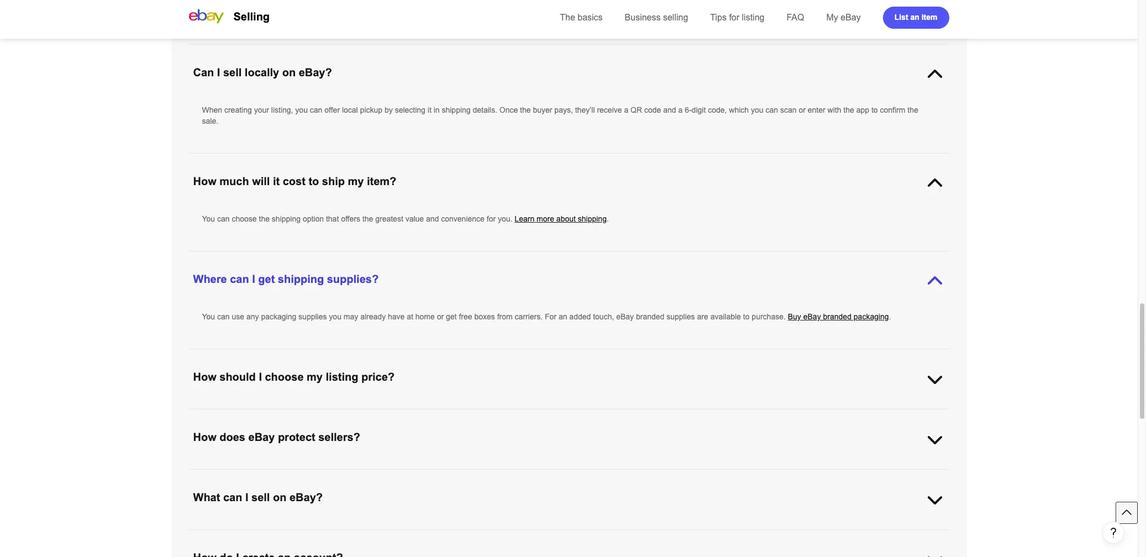 Task type: describe. For each thing, give the bounding box(es) containing it.
ebay left labels.
[[525, 8, 543, 17]]

auctions
[[260, 421, 289, 430]]

some
[[607, 0, 627, 6]]

2 branded from the left
[[823, 312, 852, 321]]

can inside ebay provides recommendations, but you can choose a preferred shipping carrier. can't make it to your local dropoff? some offer free "ship from home" pickup. print your shipping labels with ebay to receive a discount from the carriers we work with. if you don't have a printer, we also offer qr codes for ebay labels.
[[347, 0, 359, 6]]

faq link
[[787, 13, 805, 22]]

1 horizontal spatial price
[[318, 410, 335, 419]]

most
[[216, 410, 233, 419]]

a up create
[[312, 410, 316, 419]]

you for where
[[202, 312, 215, 321]]

for most items, we can provide a price recommendation for you based on recently sold, similar items. how you price your item can depend on how you prefer to sell it—auction or buy it now. choose a lower starting price for auctions to create more interest.
[[202, 410, 910, 430]]

confirm
[[880, 106, 906, 114]]

sellers?
[[319, 431, 360, 443]]

tips
[[711, 13, 727, 22]]

any
[[247, 312, 259, 321]]

with.
[[322, 8, 338, 17]]

carrier.
[[459, 0, 483, 6]]

shipping up faq 'link'
[[785, 0, 814, 6]]

how inside for most items, we can provide a price recommendation for you based on recently sold, similar items. how you price your item can depend on how you prefer to sell it—auction or buy it now. choose a lower starting price for auctions to create more interest.
[[552, 410, 567, 419]]

list an item link
[[883, 7, 950, 29]]

item inside list an item link
[[922, 12, 938, 21]]

creating
[[224, 106, 252, 114]]

pickup
[[360, 106, 383, 114]]

by
[[385, 106, 393, 114]]

item inside for most items, we can provide a price recommendation for you based on recently sold, similar items. how you price your item can depend on how you prefer to sell it—auction or buy it now. choose a lower starting price for auctions to create more interest.
[[620, 410, 635, 419]]

prefer
[[721, 410, 742, 419]]

shipping inside when creating your listing, you can offer local pickup by selecting it in shipping details. once the buyer pays, they'll receive a qr code and a 6-digit code, which you can scan or enter with the app to confirm the sale.
[[442, 106, 471, 114]]

2 horizontal spatial we
[[431, 8, 441, 17]]

more inside for most items, we can provide a price recommendation for you based on recently sold, similar items. how you price your item can depend on how you prefer to sell it—auction or buy it now. choose a lower starting price for auctions to create more interest.
[[323, 421, 341, 430]]

don't
[[361, 8, 378, 17]]

if
[[340, 8, 344, 17]]

business selling
[[625, 13, 688, 22]]

1 horizontal spatial we
[[292, 8, 301, 17]]

ebay right touch,
[[617, 312, 634, 321]]

we inside for most items, we can provide a price recommendation for you based on recently sold, similar items. how you price your item can depend on how you prefer to sell it—auction or buy it now. choose a lower starting price for auctions to create more interest.
[[258, 410, 267, 419]]

purchase.
[[752, 312, 786, 321]]

for inside for most items, we can provide a price recommendation for you based on recently sold, similar items. how you price your item can depend on how you prefer to sell it—auction or buy it now. choose a lower starting price for auctions to create more interest.
[[202, 410, 214, 419]]

you left may
[[329, 312, 342, 321]]

when
[[202, 106, 222, 114]]

preferred
[[395, 0, 426, 6]]

ebay up discount
[[202, 0, 220, 6]]

can right where
[[230, 273, 249, 285]]

once
[[500, 106, 518, 114]]

and inside when creating your listing, you can offer local pickup by selecting it in shipping details. once the buyer pays, they'll receive a qr code and a 6-digit code, which you can scan or enter with the app to confirm the sale.
[[664, 106, 676, 114]]

you right which
[[751, 106, 764, 114]]

selecting
[[395, 106, 426, 114]]

ship
[[322, 175, 345, 187]]

sale.
[[202, 117, 218, 125]]

"ship
[[662, 0, 679, 6]]

2 supplies from the left
[[667, 312, 695, 321]]

you up if
[[332, 0, 344, 6]]

1 vertical spatial or
[[437, 312, 444, 321]]

depend
[[652, 410, 677, 419]]

recommendations,
[[253, 0, 317, 6]]

with inside when creating your listing, you can offer local pickup by selecting it in shipping details. once the buyer pays, they'll receive a qr code and a 6-digit code, which you can scan or enter with the app to confirm the sale.
[[828, 106, 842, 114]]

sell inside for most items, we can provide a price recommendation for you based on recently sold, similar items. how you price your item can depend on how you prefer to sell it—auction or buy it now. choose a lower starting price for auctions to create more interest.
[[752, 410, 764, 419]]

boxes
[[475, 312, 495, 321]]

may
[[344, 312, 358, 321]]

but
[[319, 0, 330, 6]]

protect
[[278, 431, 315, 443]]

ebay? for what can i sell on ebay?
[[290, 491, 323, 504]]

home
[[416, 312, 435, 321]]

list
[[895, 12, 909, 21]]

based
[[423, 410, 444, 419]]

a left preferred
[[388, 0, 393, 6]]

cost
[[283, 175, 306, 187]]

pays,
[[555, 106, 573, 114]]

print
[[749, 0, 765, 6]]

printer,
[[406, 8, 429, 17]]

option
[[303, 215, 324, 223]]

code
[[645, 106, 661, 114]]

digit
[[692, 106, 706, 114]]

1 vertical spatial offer
[[460, 8, 475, 17]]

available
[[711, 312, 741, 321]]

where
[[193, 273, 227, 285]]

sold,
[[486, 410, 502, 419]]

buyer
[[533, 106, 553, 114]]

ebay? for can i sell locally on ebay?
[[299, 66, 332, 79]]

local inside ebay provides recommendations, but you can choose a preferred shipping carrier. can't make it to your local dropoff? some offer free "ship from home" pickup. print your shipping labels with ebay to receive a discount from the carriers we work with. if you don't have a printer, we also offer qr codes for ebay labels.
[[558, 0, 574, 6]]

0 vertical spatial sell
[[223, 66, 242, 79]]

the down will
[[259, 215, 270, 223]]

discount
[[202, 8, 231, 17]]

0 vertical spatial my
[[348, 175, 364, 187]]

your up labels.
[[541, 0, 556, 6]]

basics
[[578, 13, 603, 22]]

which
[[729, 106, 749, 114]]

a left code
[[624, 106, 629, 114]]

interest.
[[343, 421, 370, 430]]

can right what
[[223, 491, 242, 504]]

you can choose the shipping option that offers the greatest value and convenience for you. learn more about shipping .
[[202, 215, 609, 223]]

the inside ebay provides recommendations, but you can choose a preferred shipping carrier. can't make it to your local dropoff? some offer free "ship from home" pickup. print your shipping labels with ebay to receive a discount from the carriers we work with. if you don't have a printer, we also offer qr codes for ebay labels.
[[251, 8, 261, 17]]

pickup.
[[723, 0, 747, 6]]

receive inside ebay provides recommendations, but you can choose a preferred shipping carrier. can't make it to your local dropoff? some offer free "ship from home" pickup. print your shipping labels with ebay to receive a discount from the carriers we work with. if you don't have a printer, we also offer qr codes for ebay labels.
[[882, 0, 907, 6]]

1 horizontal spatial an
[[911, 12, 920, 21]]

make
[[505, 0, 524, 6]]

shipping left supplies?
[[278, 273, 324, 285]]

your right the print
[[768, 0, 783, 6]]

it inside ebay provides recommendations, but you can choose a preferred shipping carrier. can't make it to your local dropoff? some offer free "ship from home" pickup. print your shipping labels with ebay to receive a discount from the carriers we work with. if you don't have a printer, we also offer qr codes for ebay labels.
[[526, 0, 530, 6]]

a down preferred
[[399, 8, 403, 17]]

0 horizontal spatial listing
[[326, 371, 358, 383]]

your inside for most items, we can provide a price recommendation for you based on recently sold, similar items. how you price your item can depend on how you prefer to sell it—auction or buy it now. choose a lower starting price for auctions to create more interest.
[[603, 410, 618, 419]]

2 horizontal spatial price
[[584, 410, 601, 419]]

2 vertical spatial sell
[[252, 491, 270, 504]]

what
[[193, 491, 220, 504]]

ebay right "purchase."
[[804, 312, 821, 321]]

for down pickup.
[[729, 13, 740, 22]]

details.
[[473, 106, 497, 114]]

lower
[[891, 410, 910, 419]]

receive inside when creating your listing, you can offer local pickup by selecting it in shipping details. once the buyer pays, they'll receive a qr code and a 6-digit code, which you can scan or enter with the app to confirm the sale.
[[597, 106, 622, 114]]

can left scan
[[766, 106, 778, 114]]

the left app
[[844, 106, 855, 114]]

the right offers
[[363, 215, 373, 223]]

1 vertical spatial get
[[446, 312, 457, 321]]

learn
[[515, 215, 535, 223]]

for left you.
[[487, 215, 496, 223]]

app
[[857, 106, 870, 114]]

2 packaging from the left
[[854, 312, 889, 321]]

can right listing,
[[310, 106, 323, 114]]

enter
[[808, 106, 826, 114]]

learn more about shipping link
[[515, 215, 607, 223]]

the basics
[[560, 13, 603, 22]]

use
[[232, 312, 244, 321]]

much
[[220, 175, 249, 187]]

or inside for most items, we can provide a price recommendation for you based on recently sold, similar items. how you price your item can depend on how you prefer to sell it—auction or buy it now. choose a lower starting price for auctions to create more interest.
[[806, 410, 813, 419]]

create
[[299, 421, 321, 430]]

0 horizontal spatial free
[[459, 312, 472, 321]]

can left depend
[[637, 410, 649, 419]]

or inside when creating your listing, you can offer local pickup by selecting it in shipping details. once the buyer pays, they'll receive a qr code and a 6-digit code, which you can scan or enter with the app to confirm the sale.
[[799, 106, 806, 114]]

how should i choose my listing price?
[[193, 371, 395, 383]]

ebay down auctions
[[249, 431, 275, 443]]

does
[[220, 431, 245, 443]]

it
[[830, 410, 834, 419]]

qr inside ebay provides recommendations, but you can choose a preferred shipping carrier. can't make it to your local dropoff? some offer free "ship from home" pickup. print your shipping labels with ebay to receive a discount from the carriers we work with. if you don't have a printer, we also offer qr codes for ebay labels.
[[477, 8, 489, 17]]

what can i sell on ebay?
[[193, 491, 323, 504]]

0 horizontal spatial price
[[230, 421, 246, 430]]

you.
[[498, 215, 513, 223]]

for inside ebay provides recommendations, but you can choose a preferred shipping carrier. can't make it to your local dropoff? some offer free "ship from home" pickup. print your shipping labels with ebay to receive a discount from the carriers we work with. if you don't have a printer, we also offer qr codes for ebay labels.
[[514, 8, 523, 17]]



Task type: locate. For each thing, give the bounding box(es) containing it.
will
[[252, 175, 270, 187]]

1 vertical spatial listing
[[326, 371, 358, 383]]

provide
[[284, 410, 310, 419]]

2 horizontal spatial choose
[[361, 0, 386, 6]]

your inside when creating your listing, you can offer local pickup by selecting it in shipping details. once the buyer pays, they'll receive a qr code and a 6-digit code, which you can scan or enter with the app to confirm the sale.
[[254, 106, 269, 114]]

1 horizontal spatial my
[[348, 175, 364, 187]]

0 vertical spatial listing
[[742, 13, 765, 22]]

0 vertical spatial offer
[[629, 0, 644, 6]]

free left boxes
[[459, 312, 472, 321]]

1 vertical spatial you
[[202, 312, 215, 321]]

6-
[[685, 106, 692, 114]]

recently
[[457, 410, 484, 419]]

1 horizontal spatial offer
[[460, 8, 475, 17]]

1 vertical spatial .
[[889, 312, 891, 321]]

sell right prefer
[[752, 410, 764, 419]]

1 vertical spatial receive
[[597, 106, 622, 114]]

1 horizontal spatial for
[[545, 312, 557, 321]]

it right the make
[[526, 0, 530, 6]]

we up auctions
[[258, 410, 267, 419]]

can left use
[[217, 312, 230, 321]]

business
[[625, 13, 661, 22]]

1 horizontal spatial free
[[647, 0, 660, 6]]

0 horizontal spatial for
[[202, 410, 214, 419]]

0 vertical spatial get
[[258, 273, 275, 285]]

2 horizontal spatial offer
[[629, 0, 644, 6]]

to inside when creating your listing, you can offer local pickup by selecting it in shipping details. once the buyer pays, they'll receive a qr code and a 6-digit code, which you can scan or enter with the app to confirm the sale.
[[872, 106, 878, 114]]

offer up the business
[[629, 0, 644, 6]]

carriers.
[[515, 312, 543, 321]]

tips for listing link
[[711, 13, 765, 22]]

can up auctions
[[270, 410, 282, 419]]

selling
[[663, 13, 688, 22]]

0 vertical spatial with
[[838, 0, 852, 6]]

when creating your listing, you can offer local pickup by selecting it in shipping details. once the buyer pays, they'll receive a qr code and a 6-digit code, which you can scan or enter with the app to confirm the sale.
[[202, 106, 919, 125]]

2 vertical spatial from
[[497, 312, 513, 321]]

how for how does ebay protect sellers?
[[193, 431, 217, 443]]

help, opens dialogs image
[[1108, 527, 1120, 538]]

for down items,
[[249, 421, 258, 430]]

listing
[[742, 13, 765, 22], [326, 371, 358, 383]]

how for how much will it cost to ship my item?
[[193, 175, 217, 187]]

or right home
[[437, 312, 444, 321]]

a left 6-
[[679, 106, 683, 114]]

and right value
[[426, 215, 439, 223]]

1 horizontal spatial packaging
[[854, 312, 889, 321]]

codes
[[491, 8, 512, 17]]

buy right "purchase."
[[788, 312, 802, 321]]

your
[[541, 0, 556, 6], [768, 0, 783, 6], [254, 106, 269, 114], [603, 410, 618, 419]]

items.
[[529, 410, 550, 419]]

ebay up my ebay
[[854, 0, 872, 6]]

0 vertical spatial and
[[664, 106, 676, 114]]

2 vertical spatial it
[[273, 175, 280, 187]]

you right if
[[347, 8, 359, 17]]

i right what
[[245, 491, 249, 504]]

also
[[443, 8, 458, 17]]

how
[[690, 410, 705, 419]]

i for get
[[252, 273, 255, 285]]

how right items.
[[552, 410, 567, 419]]

1 vertical spatial qr
[[631, 106, 642, 114]]

offer left pickup
[[325, 106, 340, 114]]

item right list
[[922, 12, 938, 21]]

1 vertical spatial choose
[[232, 215, 257, 223]]

tips for listing
[[711, 13, 765, 22]]

0 vertical spatial qr
[[477, 8, 489, 17]]

0 horizontal spatial my
[[307, 371, 323, 383]]

can i sell locally on ebay?
[[193, 66, 332, 79]]

have left at
[[388, 312, 405, 321]]

1 vertical spatial item
[[620, 410, 635, 419]]

on
[[282, 66, 296, 79], [446, 410, 455, 419], [680, 410, 688, 419], [273, 491, 287, 504]]

business selling link
[[625, 13, 688, 22]]

the right confirm
[[908, 106, 919, 114]]

can
[[347, 0, 359, 6], [310, 106, 323, 114], [766, 106, 778, 114], [217, 215, 230, 223], [230, 273, 249, 285], [217, 312, 230, 321], [270, 410, 282, 419], [637, 410, 649, 419], [223, 491, 242, 504]]

shipping
[[428, 0, 457, 6], [785, 0, 814, 6], [442, 106, 471, 114], [272, 215, 301, 223], [578, 215, 607, 223], [278, 273, 324, 285]]

or left "it"
[[806, 410, 813, 419]]

.
[[607, 215, 609, 223], [889, 312, 891, 321]]

the right once
[[520, 106, 531, 114]]

receive right they'll
[[597, 106, 622, 114]]

0 vertical spatial receive
[[882, 0, 907, 6]]

1 vertical spatial buy
[[815, 410, 828, 419]]

it inside when creating your listing, you can offer local pickup by selecting it in shipping details. once the buyer pays, they'll receive a qr code and a 6-digit code, which you can scan or enter with the app to confirm the sale.
[[428, 106, 432, 114]]

for left based
[[397, 410, 406, 419]]

2 vertical spatial or
[[806, 410, 813, 419]]

1 branded from the left
[[636, 312, 665, 321]]

1 horizontal spatial it
[[428, 106, 432, 114]]

0 vertical spatial choose
[[361, 0, 386, 6]]

price up create
[[318, 410, 335, 419]]

1 horizontal spatial local
[[558, 0, 574, 6]]

1 vertical spatial and
[[426, 215, 439, 223]]

supplies left may
[[299, 312, 327, 321]]

and right code
[[664, 106, 676, 114]]

1 horizontal spatial get
[[446, 312, 457, 321]]

1 horizontal spatial more
[[537, 215, 554, 223]]

already
[[361, 312, 386, 321]]

receive up list
[[882, 0, 907, 6]]

1 vertical spatial have
[[388, 312, 405, 321]]

can down much
[[217, 215, 230, 223]]

how left much
[[193, 175, 217, 187]]

0 vertical spatial more
[[537, 215, 554, 223]]

with right enter
[[828, 106, 842, 114]]

0 vertical spatial it
[[526, 0, 530, 6]]

0 vertical spatial from
[[681, 0, 697, 6]]

0 horizontal spatial receive
[[597, 106, 622, 114]]

1 supplies from the left
[[299, 312, 327, 321]]

you right items.
[[569, 410, 582, 419]]

about
[[557, 215, 576, 223]]

1 horizontal spatial receive
[[882, 0, 907, 6]]

0 horizontal spatial choose
[[232, 215, 257, 223]]

the
[[560, 13, 575, 22]]

where can i get shipping supplies?
[[193, 273, 379, 285]]

buy inside for most items, we can provide a price recommendation for you based on recently sold, similar items. how you price your item can depend on how you prefer to sell it—auction or buy it now. choose a lower starting price for auctions to create more interest.
[[815, 410, 828, 419]]

0 horizontal spatial from
[[233, 8, 249, 17]]

your left depend
[[603, 410, 618, 419]]

1 packaging from the left
[[261, 312, 296, 321]]

0 horizontal spatial branded
[[636, 312, 665, 321]]

items,
[[235, 410, 255, 419]]

1 horizontal spatial sell
[[252, 491, 270, 504]]

in
[[434, 106, 440, 114]]

price
[[318, 410, 335, 419], [584, 410, 601, 419], [230, 421, 246, 430]]

more left about
[[537, 215, 554, 223]]

qr inside when creating your listing, you can offer local pickup by selecting it in shipping details. once the buyer pays, they'll receive a qr code and a 6-digit code, which you can scan or enter with the app to confirm the sale.
[[631, 106, 642, 114]]

my ebay link
[[827, 13, 861, 22]]

offers
[[341, 215, 360, 223]]

supplies?
[[327, 273, 379, 285]]

i up any
[[252, 273, 255, 285]]

1 vertical spatial free
[[459, 312, 472, 321]]

2 vertical spatial choose
[[265, 371, 304, 383]]

you right listing,
[[295, 106, 308, 114]]

packaging
[[261, 312, 296, 321], [854, 312, 889, 321]]

from
[[681, 0, 697, 6], [233, 8, 249, 17], [497, 312, 513, 321]]

0 vertical spatial item
[[922, 12, 938, 21]]

choose down much
[[232, 215, 257, 223]]

choose
[[856, 410, 883, 419]]

1 horizontal spatial branded
[[823, 312, 852, 321]]

1 vertical spatial with
[[828, 106, 842, 114]]

2 horizontal spatial it
[[526, 0, 530, 6]]

dropoff?
[[576, 0, 605, 6]]

my up provide
[[307, 371, 323, 383]]

can right but
[[347, 0, 359, 6]]

added
[[570, 312, 591, 321]]

you right how
[[707, 410, 719, 419]]

we down recommendations,
[[292, 8, 301, 17]]

1 horizontal spatial .
[[889, 312, 891, 321]]

0 horizontal spatial .
[[607, 215, 609, 223]]

choose up don't at the left of page
[[361, 0, 386, 6]]

have right don't at the left of page
[[380, 8, 397, 17]]

we left also
[[431, 8, 441, 17]]

or right scan
[[799, 106, 806, 114]]

0 vertical spatial free
[[647, 0, 660, 6]]

get right home
[[446, 312, 457, 321]]

my
[[827, 13, 839, 22]]

carriers
[[264, 8, 289, 17]]

qr left code
[[631, 106, 642, 114]]

local up labels.
[[558, 0, 574, 6]]

1 vertical spatial sell
[[752, 410, 764, 419]]

shipping left option
[[272, 215, 301, 223]]

ebay right my
[[841, 13, 861, 22]]

locally
[[245, 66, 279, 79]]

1 you from the top
[[202, 215, 215, 223]]

your left listing,
[[254, 106, 269, 114]]

can
[[193, 66, 214, 79]]

an
[[911, 12, 920, 21], [559, 312, 567, 321]]

1 horizontal spatial from
[[497, 312, 513, 321]]

2 horizontal spatial sell
[[752, 410, 764, 419]]

how for how should i choose my listing price?
[[193, 371, 217, 383]]

2 vertical spatial offer
[[325, 106, 340, 114]]

shipping up also
[[428, 0, 457, 6]]

it right will
[[273, 175, 280, 187]]

my ebay
[[827, 13, 861, 22]]

i right can
[[217, 66, 220, 79]]

choose inside ebay provides recommendations, but you can choose a preferred shipping carrier. can't make it to your local dropoff? some offer free "ship from home" pickup. print your shipping labels with ebay to receive a discount from the carriers we work with. if you don't have a printer, we also offer qr codes for ebay labels.
[[361, 0, 386, 6]]

buy left "it"
[[815, 410, 828, 419]]

shipping right about
[[578, 215, 607, 223]]

work
[[304, 8, 320, 17]]

sell
[[223, 66, 242, 79], [752, 410, 764, 419], [252, 491, 270, 504]]

1 vertical spatial my
[[307, 371, 323, 383]]

scan
[[781, 106, 797, 114]]

starting
[[202, 421, 227, 430]]

i right should
[[259, 371, 262, 383]]

0 horizontal spatial local
[[342, 106, 358, 114]]

shipping right "in"
[[442, 106, 471, 114]]

listing left price?
[[326, 371, 358, 383]]

you for how
[[202, 215, 215, 223]]

for down the make
[[514, 8, 523, 17]]

local inside when creating your listing, you can offer local pickup by selecting it in shipping details. once the buyer pays, they'll receive a qr code and a 6-digit code, which you can scan or enter with the app to confirm the sale.
[[342, 106, 358, 114]]

1 horizontal spatial and
[[664, 106, 676, 114]]

how down starting in the bottom left of the page
[[193, 431, 217, 443]]

value
[[406, 215, 424, 223]]

0 horizontal spatial packaging
[[261, 312, 296, 321]]

how much will it cost to ship my item?
[[193, 175, 397, 187]]

list an item
[[895, 12, 938, 21]]

for up starting in the bottom left of the page
[[202, 410, 214, 419]]

labels.
[[545, 8, 567, 17]]

supplies left the are
[[667, 312, 695, 321]]

qr
[[477, 8, 489, 17], [631, 106, 642, 114]]

price right items.
[[584, 410, 601, 419]]

item?
[[367, 175, 397, 187]]

1 vertical spatial ebay?
[[290, 491, 323, 504]]

a left lower
[[885, 410, 889, 419]]

0 horizontal spatial sell
[[223, 66, 242, 79]]

recommendation
[[337, 410, 395, 419]]

listing down the print
[[742, 13, 765, 22]]

with inside ebay provides recommendations, but you can choose a preferred shipping carrier. can't make it to your local dropoff? some offer free "ship from home" pickup. print your shipping labels with ebay to receive a discount from the carriers we work with. if you don't have a printer, we also offer qr codes for ebay labels.
[[838, 0, 852, 6]]

from right "ship
[[681, 0, 697, 6]]

local
[[558, 0, 574, 6], [342, 106, 358, 114]]

item
[[922, 12, 938, 21], [620, 410, 635, 419]]

0 vertical spatial an
[[911, 12, 920, 21]]

2 horizontal spatial from
[[681, 0, 697, 6]]

0 horizontal spatial offer
[[325, 106, 340, 114]]

for
[[545, 312, 557, 321], [202, 410, 214, 419]]

have inside ebay provides recommendations, but you can choose a preferred shipping carrier. can't make it to your local dropoff? some offer free "ship from home" pickup. print your shipping labels with ebay to receive a discount from the carriers we work with. if you don't have a printer, we also offer qr codes for ebay labels.
[[380, 8, 397, 17]]

0 horizontal spatial it
[[273, 175, 280, 187]]

0 horizontal spatial item
[[620, 410, 635, 419]]

0 vertical spatial have
[[380, 8, 397, 17]]

offer inside when creating your listing, you can offer local pickup by selecting it in shipping details. once the buyer pays, they'll receive a qr code and a 6-digit code, which you can scan or enter with the app to confirm the sale.
[[325, 106, 340, 114]]

with up my ebay link
[[838, 0, 852, 6]]

sell right what
[[252, 491, 270, 504]]

price up does
[[230, 421, 246, 430]]

are
[[697, 312, 709, 321]]

i for choose
[[259, 371, 262, 383]]

1 vertical spatial local
[[342, 106, 358, 114]]

1 vertical spatial an
[[559, 312, 567, 321]]

1 horizontal spatial supplies
[[667, 312, 695, 321]]

qr down can't
[[477, 8, 489, 17]]

get
[[258, 273, 275, 285], [446, 312, 457, 321]]

that
[[326, 215, 339, 223]]

1 vertical spatial more
[[323, 421, 341, 430]]

at
[[407, 312, 413, 321]]

my
[[348, 175, 364, 187], [307, 371, 323, 383]]

choose
[[361, 0, 386, 6], [232, 215, 257, 223], [265, 371, 304, 383]]

0 vertical spatial ebay?
[[299, 66, 332, 79]]

with
[[838, 0, 852, 6], [828, 106, 842, 114]]

0 vertical spatial for
[[545, 312, 557, 321]]

0 vertical spatial .
[[607, 215, 609, 223]]

provides
[[222, 0, 251, 6]]

0 vertical spatial local
[[558, 0, 574, 6]]

0 horizontal spatial we
[[258, 410, 267, 419]]

2 you from the top
[[202, 312, 215, 321]]

0 horizontal spatial buy
[[788, 312, 802, 321]]

you left based
[[408, 410, 421, 419]]

0 horizontal spatial supplies
[[299, 312, 327, 321]]

you can use any packaging supplies you may already have at home or get free boxes from carriers. for an added touch, ebay branded supplies are available to purchase. buy ebay branded packaging .
[[202, 312, 891, 321]]

0 vertical spatial buy
[[788, 312, 802, 321]]

for right carriers.
[[545, 312, 557, 321]]

1 horizontal spatial item
[[922, 12, 938, 21]]

have
[[380, 8, 397, 17], [388, 312, 405, 321]]

1 vertical spatial it
[[428, 106, 432, 114]]

i for sell
[[245, 491, 249, 504]]

offer down carrier.
[[460, 8, 475, 17]]

a up the list an item in the top of the page
[[909, 0, 914, 6]]

0 vertical spatial or
[[799, 106, 806, 114]]

price?
[[362, 371, 395, 383]]

from right boxes
[[497, 312, 513, 321]]

listing,
[[271, 106, 293, 114]]

item left depend
[[620, 410, 635, 419]]

receive
[[882, 0, 907, 6], [597, 106, 622, 114]]

to
[[532, 0, 539, 6], [874, 0, 880, 6], [872, 106, 878, 114], [309, 175, 319, 187], [743, 312, 750, 321], [744, 410, 750, 419], [291, 421, 297, 430]]

0 horizontal spatial more
[[323, 421, 341, 430]]

home"
[[699, 0, 721, 6]]

an left added
[[559, 312, 567, 321]]

buy ebay branded packaging link
[[788, 312, 889, 321]]

from down provides
[[233, 8, 249, 17]]

free inside ebay provides recommendations, but you can choose a preferred shipping carrier. can't make it to your local dropoff? some offer free "ship from home" pickup. print your shipping labels with ebay to receive a discount from the carriers we work with. if you don't have a printer, we also offer qr codes for ebay labels.
[[647, 0, 660, 6]]

sell right can
[[223, 66, 242, 79]]

my right ship on the top of page
[[348, 175, 364, 187]]

0 horizontal spatial and
[[426, 215, 439, 223]]

get up any
[[258, 273, 275, 285]]

branded
[[636, 312, 665, 321], [823, 312, 852, 321]]

the basics link
[[560, 13, 603, 22]]

1 vertical spatial from
[[233, 8, 249, 17]]

1 vertical spatial for
[[202, 410, 214, 419]]

1 horizontal spatial qr
[[631, 106, 642, 114]]

1 horizontal spatial listing
[[742, 13, 765, 22]]



Task type: vqa. For each thing, say whether or not it's contained in the screenshot.
"SHOP BY CATEGORY" dropdown button
no



